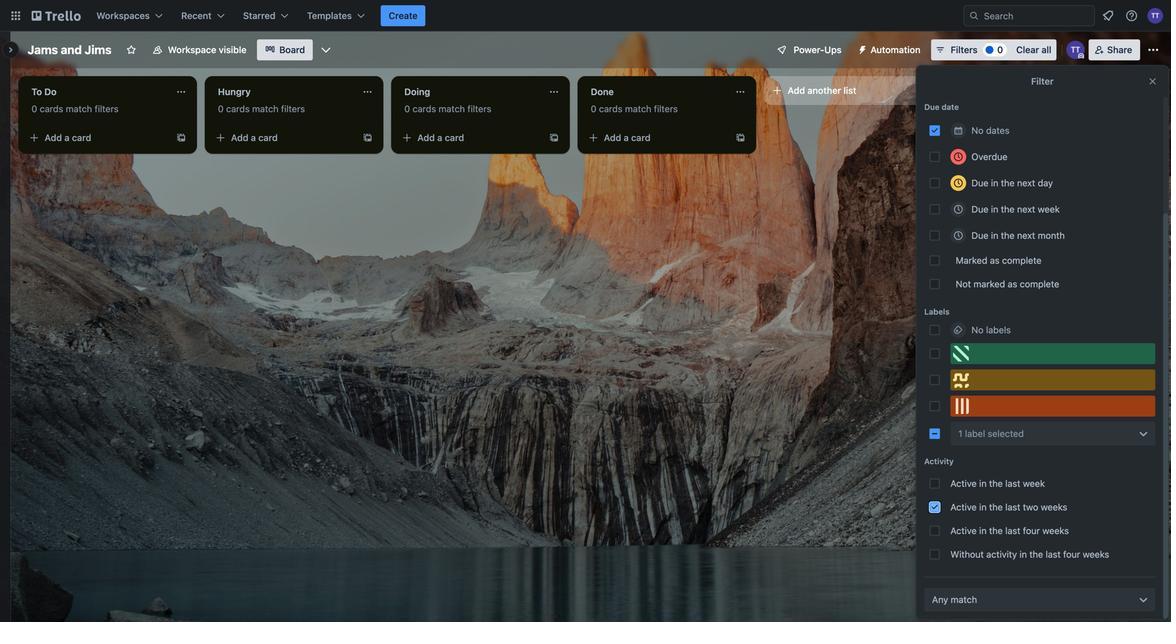 Task type: describe. For each thing, give the bounding box(es) containing it.
to
[[32, 86, 42, 97]]

0 vertical spatial four
[[1023, 526, 1040, 536]]

add a card button for hungry
[[210, 127, 357, 148]]

share
[[1107, 44, 1132, 55]]

match right any
[[951, 594, 977, 605]]

primary element
[[0, 0, 1171, 32]]

this member is an admin of this board. image
[[1078, 53, 1084, 59]]

due for due in the next week
[[972, 204, 989, 215]]

Doing text field
[[397, 81, 541, 102]]

next for month
[[1017, 230, 1035, 241]]

terry turtle (terryturtle) image
[[1148, 8, 1163, 24]]

2 vertical spatial weeks
[[1083, 549, 1109, 560]]

without
[[951, 549, 984, 560]]

close popover image
[[1148, 76, 1158, 87]]

1 horizontal spatial as
[[1008, 279, 1017, 290]]

the for active in the last four weeks
[[989, 526, 1003, 536]]

selected
[[988, 428, 1024, 439]]

date
[[942, 102, 959, 112]]

doing
[[404, 86, 430, 97]]

cards for done
[[599, 103, 623, 114]]

without activity in the last four weeks
[[951, 549, 1109, 560]]

all
[[1042, 44, 1052, 55]]

no for no dates
[[972, 125, 984, 136]]

week for due in the next week
[[1038, 204, 1060, 215]]

the for active in the last two weeks
[[989, 502, 1003, 513]]

0 cards match filters for doing
[[404, 103, 491, 114]]

last for week
[[1005, 478, 1021, 489]]

add another list button
[[764, 76, 943, 105]]

overdue
[[972, 151, 1008, 162]]

due in the next day
[[972, 178, 1053, 188]]

in for active in the last week
[[979, 478, 987, 489]]

add a card button for doing
[[397, 127, 544, 148]]

templates button
[[299, 5, 373, 26]]

create from template… image
[[362, 133, 373, 143]]

any match
[[932, 594, 977, 605]]

match for done
[[625, 103, 651, 114]]

day
[[1038, 178, 1053, 188]]

workspace
[[168, 44, 216, 55]]

visible
[[219, 44, 247, 55]]

activity
[[924, 457, 954, 466]]

0 horizontal spatial as
[[990, 255, 1000, 266]]

back to home image
[[32, 5, 81, 26]]

labels
[[924, 307, 950, 316]]

card for to do
[[72, 132, 91, 143]]

no labels
[[972, 325, 1011, 335]]

week for active in the last week
[[1023, 478, 1045, 489]]

active for active in the last two weeks
[[951, 502, 977, 513]]

next for week
[[1017, 204, 1035, 215]]

workspaces button
[[89, 5, 171, 26]]

cards for hungry
[[226, 103, 250, 114]]

the for due in the next week
[[1001, 204, 1015, 215]]

open information menu image
[[1125, 9, 1138, 22]]

workspace visible button
[[144, 39, 254, 60]]

add a card for done
[[604, 132, 651, 143]]

do
[[44, 86, 57, 97]]

0 vertical spatial complete
[[1002, 255, 1042, 266]]

list
[[844, 85, 857, 96]]

To Do text field
[[24, 81, 168, 102]]

cards for to do
[[40, 103, 63, 114]]

the for due in the next day
[[1001, 178, 1015, 188]]

1
[[958, 428, 963, 439]]

marked
[[956, 255, 988, 266]]

0 cards match filters for hungry
[[218, 103, 305, 114]]

due date
[[924, 102, 959, 112]]

Search field
[[980, 6, 1094, 26]]

create from template… image for to do
[[176, 133, 186, 143]]

filter
[[1031, 76, 1054, 87]]

due in the next month
[[972, 230, 1065, 241]]

and
[[61, 43, 82, 57]]

share button
[[1089, 39, 1140, 60]]

weeks for active in the last two weeks
[[1041, 502, 1067, 513]]

card for hungry
[[258, 132, 278, 143]]

due for due date
[[924, 102, 940, 112]]

1 vertical spatial complete
[[1020, 279, 1059, 290]]

due in the next week
[[972, 204, 1060, 215]]

0 for doing
[[404, 103, 410, 114]]

terry turtle (terryturtle) image
[[1067, 41, 1085, 59]]

a for doing
[[437, 132, 442, 143]]

add a card for doing
[[418, 132, 464, 143]]

active in the last four weeks
[[951, 526, 1069, 536]]

last down active in the last four weeks
[[1046, 549, 1061, 560]]

filters for done
[[654, 103, 678, 114]]

0 left clear
[[997, 44, 1003, 55]]

last for four
[[1005, 526, 1021, 536]]

ups
[[824, 44, 842, 55]]

color: green, title: none element
[[951, 343, 1155, 364]]

activity
[[986, 549, 1017, 560]]

color: yellow, title: none element
[[951, 370, 1155, 391]]

next for day
[[1017, 178, 1035, 188]]

another
[[808, 85, 841, 96]]

not
[[956, 279, 971, 290]]

1 horizontal spatial four
[[1063, 549, 1080, 560]]

Done text field
[[583, 81, 727, 102]]

workspace visible
[[168, 44, 247, 55]]

active for active in the last week
[[951, 478, 977, 489]]

active for active in the last four weeks
[[951, 526, 977, 536]]

clear all button
[[1011, 39, 1057, 60]]



Task type: locate. For each thing, give the bounding box(es) containing it.
as right 'marked'
[[1008, 279, 1017, 290]]

1 active from the top
[[951, 478, 977, 489]]

due left the date
[[924, 102, 940, 112]]

2 vertical spatial active
[[951, 526, 977, 536]]

add another list
[[788, 85, 857, 96]]

add inside button
[[788, 85, 805, 96]]

no
[[972, 125, 984, 136], [972, 325, 984, 335]]

cards
[[40, 103, 63, 114], [226, 103, 250, 114], [413, 103, 436, 114], [599, 103, 623, 114]]

in up 'marked as complete'
[[991, 230, 999, 241]]

no dates
[[972, 125, 1010, 136]]

0
[[997, 44, 1003, 55], [32, 103, 37, 114], [218, 103, 224, 114], [404, 103, 410, 114], [591, 103, 597, 114]]

sm image
[[852, 39, 871, 58]]

a down doing text field
[[437, 132, 442, 143]]

the up active in the last two weeks at right bottom
[[989, 478, 1003, 489]]

cards for doing
[[413, 103, 436, 114]]

not marked as complete
[[956, 279, 1059, 290]]

weeks for active in the last four weeks
[[1043, 526, 1069, 536]]

match down doing text field
[[439, 103, 465, 114]]

card for done
[[631, 132, 651, 143]]

in for due in the next month
[[991, 230, 999, 241]]

due up marked
[[972, 230, 989, 241]]

the
[[1001, 178, 1015, 188], [1001, 204, 1015, 215], [1001, 230, 1015, 241], [989, 478, 1003, 489], [989, 502, 1003, 513], [989, 526, 1003, 536], [1030, 549, 1043, 560]]

3 create from template… image from the left
[[735, 133, 746, 143]]

1 label selected
[[958, 428, 1024, 439]]

1 vertical spatial four
[[1063, 549, 1080, 560]]

1 horizontal spatial create from template… image
[[549, 133, 559, 143]]

4 filters from the left
[[654, 103, 678, 114]]

add a card button for to do
[[24, 127, 171, 148]]

add a card down do
[[45, 132, 91, 143]]

in down due in the next day
[[991, 204, 999, 215]]

add down done
[[604, 132, 621, 143]]

Board name text field
[[21, 39, 118, 60]]

add a card down hungry
[[231, 132, 278, 143]]

to do
[[32, 86, 57, 97]]

star or unstar board image
[[126, 45, 136, 55]]

active down activity
[[951, 478, 977, 489]]

4 0 cards match filters from the left
[[591, 103, 678, 114]]

add for doing
[[418, 132, 435, 143]]

the up activity
[[989, 526, 1003, 536]]

filters down to do text box
[[95, 103, 119, 114]]

next left month
[[1017, 230, 1035, 241]]

0 vertical spatial as
[[990, 255, 1000, 266]]

add for to do
[[45, 132, 62, 143]]

filters down "hungry" text field
[[281, 103, 305, 114]]

add left the another
[[788, 85, 805, 96]]

jims
[[85, 43, 112, 57]]

a down done text field
[[624, 132, 629, 143]]

0 cards match filters for to do
[[32, 103, 119, 114]]

week up month
[[1038, 204, 1060, 215]]

2 vertical spatial next
[[1017, 230, 1035, 241]]

search image
[[969, 11, 980, 21]]

2 add a card from the left
[[231, 132, 278, 143]]

cards down doing
[[413, 103, 436, 114]]

color: orange, title: none element
[[951, 396, 1155, 417]]

active in the last week
[[951, 478, 1045, 489]]

add for hungry
[[231, 132, 248, 143]]

templates
[[307, 10, 352, 21]]

recent button
[[173, 5, 233, 26]]

add a card for hungry
[[231, 132, 278, 143]]

4 add a card button from the left
[[583, 127, 730, 148]]

in up active in the last two weeks at right bottom
[[979, 478, 987, 489]]

0 cards match filters for done
[[591, 103, 678, 114]]

cards down done
[[599, 103, 623, 114]]

0 down doing
[[404, 103, 410, 114]]

week up two
[[1023, 478, 1045, 489]]

3 card from the left
[[445, 132, 464, 143]]

next up due in the next month
[[1017, 204, 1035, 215]]

complete down 'marked as complete'
[[1020, 279, 1059, 290]]

next
[[1017, 178, 1035, 188], [1017, 204, 1035, 215], [1017, 230, 1035, 241]]

the up 'marked as complete'
[[1001, 230, 1015, 241]]

1 next from the top
[[1017, 178, 1035, 188]]

add a card button for done
[[583, 127, 730, 148]]

in for active in the last four weeks
[[979, 526, 987, 536]]

active up without
[[951, 526, 977, 536]]

1 add a card from the left
[[45, 132, 91, 143]]

create from template… image for doing
[[549, 133, 559, 143]]

card
[[72, 132, 91, 143], [258, 132, 278, 143], [445, 132, 464, 143], [631, 132, 651, 143]]

the for due in the next month
[[1001, 230, 1015, 241]]

3 add a card from the left
[[418, 132, 464, 143]]

filters for doing
[[467, 103, 491, 114]]

2 active from the top
[[951, 502, 977, 513]]

0 horizontal spatial create from template… image
[[176, 133, 186, 143]]

1 filters from the left
[[95, 103, 119, 114]]

the down active in the last week
[[989, 502, 1003, 513]]

3 filters from the left
[[467, 103, 491, 114]]

board
[[279, 44, 305, 55]]

add a card down doing
[[418, 132, 464, 143]]

in for due in the next day
[[991, 178, 999, 188]]

0 cards match filters down done text field
[[591, 103, 678, 114]]

workspaces
[[97, 10, 150, 21]]

2 filters from the left
[[281, 103, 305, 114]]

add a card down done
[[604, 132, 651, 143]]

label
[[965, 428, 985, 439]]

3 next from the top
[[1017, 230, 1035, 241]]

match down "hungry" text field
[[252, 103, 279, 114]]

last
[[1005, 478, 1021, 489], [1005, 502, 1021, 513], [1005, 526, 1021, 536], [1046, 549, 1061, 560]]

1 create from template… image from the left
[[176, 133, 186, 143]]

starred
[[243, 10, 276, 21]]

last down active in the last two weeks at right bottom
[[1005, 526, 1021, 536]]

last for two
[[1005, 502, 1021, 513]]

a down to do text box
[[64, 132, 70, 143]]

starred button
[[235, 5, 297, 26]]

create from template… image for done
[[735, 133, 746, 143]]

due
[[924, 102, 940, 112], [972, 178, 989, 188], [972, 204, 989, 215], [972, 230, 989, 241]]

create from template… image
[[176, 133, 186, 143], [549, 133, 559, 143], [735, 133, 746, 143]]

match down done text field
[[625, 103, 651, 114]]

show menu image
[[1147, 43, 1160, 56]]

1 vertical spatial as
[[1008, 279, 1017, 290]]

power-ups
[[794, 44, 842, 55]]

2 create from template… image from the left
[[549, 133, 559, 143]]

jams and jims
[[28, 43, 112, 57]]

automation button
[[852, 39, 929, 60]]

dates
[[986, 125, 1010, 136]]

1 add a card button from the left
[[24, 127, 171, 148]]

in down active in the last week
[[979, 502, 987, 513]]

match for to do
[[66, 103, 92, 114]]

in for due in the next week
[[991, 204, 999, 215]]

board link
[[257, 39, 313, 60]]

a for to do
[[64, 132, 70, 143]]

2 0 cards match filters from the left
[[218, 103, 305, 114]]

match for doing
[[439, 103, 465, 114]]

4 cards from the left
[[599, 103, 623, 114]]

0 cards match filters down "hungry" text field
[[218, 103, 305, 114]]

1 vertical spatial week
[[1023, 478, 1045, 489]]

recent
[[181, 10, 212, 21]]

2 a from the left
[[251, 132, 256, 143]]

the for active in the last week
[[989, 478, 1003, 489]]

add a card button down done text field
[[583, 127, 730, 148]]

active down active in the last week
[[951, 502, 977, 513]]

add down do
[[45, 132, 62, 143]]

weeks
[[1041, 502, 1067, 513], [1043, 526, 1069, 536], [1083, 549, 1109, 560]]

create button
[[381, 5, 426, 26]]

month
[[1038, 230, 1065, 241]]

0 down done
[[591, 103, 597, 114]]

cards down do
[[40, 103, 63, 114]]

last left two
[[1005, 502, 1021, 513]]

a down "hungry" text field
[[251, 132, 256, 143]]

0 down the to
[[32, 103, 37, 114]]

due for due in the next day
[[972, 178, 989, 188]]

0 vertical spatial active
[[951, 478, 977, 489]]

due down due in the next day
[[972, 204, 989, 215]]

two
[[1023, 502, 1038, 513]]

no left labels
[[972, 325, 984, 335]]

1 vertical spatial no
[[972, 325, 984, 335]]

filters down done text field
[[654, 103, 678, 114]]

no left dates
[[972, 125, 984, 136]]

2 horizontal spatial create from template… image
[[735, 133, 746, 143]]

the down due in the next day
[[1001, 204, 1015, 215]]

customize views image
[[320, 43, 333, 56]]

0 vertical spatial next
[[1017, 178, 1035, 188]]

0 notifications image
[[1100, 8, 1116, 24]]

1 cards from the left
[[40, 103, 63, 114]]

card down doing text field
[[445, 132, 464, 143]]

a
[[64, 132, 70, 143], [251, 132, 256, 143], [437, 132, 442, 143], [624, 132, 629, 143]]

0 vertical spatial weeks
[[1041, 502, 1067, 513]]

1 vertical spatial active
[[951, 502, 977, 513]]

clear all
[[1016, 44, 1052, 55]]

0 cards match filters
[[32, 103, 119, 114], [218, 103, 305, 114], [404, 103, 491, 114], [591, 103, 678, 114]]

0 for done
[[591, 103, 597, 114]]

Hungry text field
[[210, 81, 355, 102]]

2 next from the top
[[1017, 204, 1035, 215]]

in
[[991, 178, 999, 188], [991, 204, 999, 215], [991, 230, 999, 241], [979, 478, 987, 489], [979, 502, 987, 513], [979, 526, 987, 536], [1020, 549, 1027, 560]]

active in the last two weeks
[[951, 502, 1067, 513]]

0 cards match filters down to do text box
[[32, 103, 119, 114]]

a for done
[[624, 132, 629, 143]]

marked
[[974, 279, 1005, 290]]

1 0 cards match filters from the left
[[32, 103, 119, 114]]

create
[[389, 10, 418, 21]]

0 for to do
[[32, 103, 37, 114]]

match for hungry
[[252, 103, 279, 114]]

any
[[932, 594, 948, 605]]

0 vertical spatial no
[[972, 125, 984, 136]]

add
[[788, 85, 805, 96], [45, 132, 62, 143], [231, 132, 248, 143], [418, 132, 435, 143], [604, 132, 621, 143]]

add a card button down "hungry" text field
[[210, 127, 357, 148]]

0 horizontal spatial four
[[1023, 526, 1040, 536]]

last up active in the last two weeks at right bottom
[[1005, 478, 1021, 489]]

4 card from the left
[[631, 132, 651, 143]]

2 cards from the left
[[226, 103, 250, 114]]

power-ups button
[[767, 39, 850, 60]]

add down doing
[[418, 132, 435, 143]]

4 a from the left
[[624, 132, 629, 143]]

complete
[[1002, 255, 1042, 266], [1020, 279, 1059, 290]]

in for active in the last two weeks
[[979, 502, 987, 513]]

3 a from the left
[[437, 132, 442, 143]]

done
[[591, 86, 614, 97]]

add down hungry
[[231, 132, 248, 143]]

match down to do text box
[[66, 103, 92, 114]]

labels
[[986, 325, 1011, 335]]

hungry
[[218, 86, 251, 97]]

jams
[[28, 43, 58, 57]]

3 cards from the left
[[413, 103, 436, 114]]

power-
[[794, 44, 824, 55]]

no for no labels
[[972, 325, 984, 335]]

complete down due in the next month
[[1002, 255, 1042, 266]]

3 add a card button from the left
[[397, 127, 544, 148]]

in down overdue
[[991, 178, 999, 188]]

0 cards match filters down doing text field
[[404, 103, 491, 114]]

clear
[[1016, 44, 1039, 55]]

a for hungry
[[251, 132, 256, 143]]

3 0 cards match filters from the left
[[404, 103, 491, 114]]

four
[[1023, 526, 1040, 536], [1063, 549, 1080, 560]]

add for done
[[604, 132, 621, 143]]

as
[[990, 255, 1000, 266], [1008, 279, 1017, 290]]

filters
[[95, 103, 119, 114], [281, 103, 305, 114], [467, 103, 491, 114], [654, 103, 678, 114]]

marked as complete
[[956, 255, 1042, 266]]

match
[[66, 103, 92, 114], [252, 103, 279, 114], [439, 103, 465, 114], [625, 103, 651, 114], [951, 594, 977, 605]]

add a card button
[[24, 127, 171, 148], [210, 127, 357, 148], [397, 127, 544, 148], [583, 127, 730, 148]]

filters
[[951, 44, 978, 55]]

1 vertical spatial next
[[1017, 204, 1035, 215]]

in right activity
[[1020, 549, 1027, 560]]

4 add a card from the left
[[604, 132, 651, 143]]

filters for hungry
[[281, 103, 305, 114]]

filters down doing text field
[[467, 103, 491, 114]]

add a card button down doing text field
[[397, 127, 544, 148]]

2 add a card button from the left
[[210, 127, 357, 148]]

due for due in the next month
[[972, 230, 989, 241]]

add a card for to do
[[45, 132, 91, 143]]

add a card button down to do text box
[[24, 127, 171, 148]]

automation
[[871, 44, 921, 55]]

card down "hungry" text field
[[258, 132, 278, 143]]

1 a from the left
[[64, 132, 70, 143]]

the up due in the next week
[[1001, 178, 1015, 188]]

0 vertical spatial week
[[1038, 204, 1060, 215]]

card down to do text box
[[72, 132, 91, 143]]

0 down hungry
[[218, 103, 224, 114]]

add a card
[[45, 132, 91, 143], [231, 132, 278, 143], [418, 132, 464, 143], [604, 132, 651, 143]]

2 card from the left
[[258, 132, 278, 143]]

next left the day in the right top of the page
[[1017, 178, 1035, 188]]

the right activity
[[1030, 549, 1043, 560]]

filters for to do
[[95, 103, 119, 114]]

cards down hungry
[[226, 103, 250, 114]]

1 vertical spatial weeks
[[1043, 526, 1069, 536]]

card down done text field
[[631, 132, 651, 143]]

0 for hungry
[[218, 103, 224, 114]]

in up without
[[979, 526, 987, 536]]

1 card from the left
[[72, 132, 91, 143]]

as right marked
[[990, 255, 1000, 266]]

active
[[951, 478, 977, 489], [951, 502, 977, 513], [951, 526, 977, 536]]

due down overdue
[[972, 178, 989, 188]]

week
[[1038, 204, 1060, 215], [1023, 478, 1045, 489]]

3 active from the top
[[951, 526, 977, 536]]

card for doing
[[445, 132, 464, 143]]

2 no from the top
[[972, 325, 984, 335]]

1 no from the top
[[972, 125, 984, 136]]

switch to… image
[[9, 9, 22, 22]]



Task type: vqa. For each thing, say whether or not it's contained in the screenshot.
right GREG ROBINSON (GREGROBINSON96) "icon"
no



